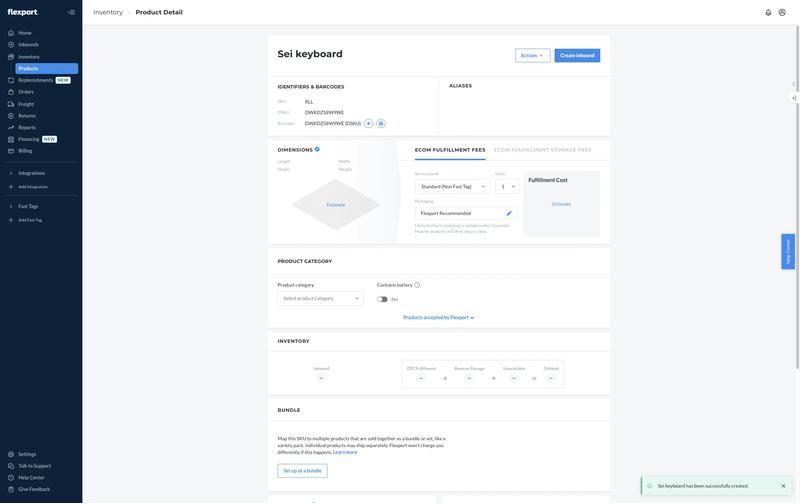 Task type: describe. For each thing, give the bounding box(es) containing it.
product category
[[278, 282, 314, 288]]

1 vertical spatial storage
[[470, 366, 485, 371]]

print image
[[379, 122, 384, 126]]

dtc
[[407, 366, 415, 371]]

inventory inside breadcrumbs navigation
[[93, 8, 123, 16]]

been
[[694, 483, 705, 489]]

will
[[447, 229, 453, 234]]

as inside button
[[298, 468, 303, 474]]

help center button
[[782, 234, 795, 269]]

integrations
[[19, 170, 45, 176]]

no
[[392, 297, 398, 302]]

contains battery
[[377, 282, 413, 288]]

differently
[[278, 450, 300, 456]]

as inside 'map this sku to multiple products that are sold together as a bundle or set, like a variety pack. individual products may ship separately. flexport won't charge you differently if this happens.'
[[397, 436, 401, 442]]

estimate link
[[553, 201, 571, 207]]

ecom fulfillment fees tab
[[415, 140, 486, 160]]

close toast image
[[780, 483, 787, 490]]

storage inside ecom fulfillment storage fees tab
[[551, 147, 577, 153]]

1 vertical spatial products
[[331, 436, 350, 442]]

― for unavailable
[[512, 376, 517, 381]]

estimate for estimate link
[[553, 201, 571, 207]]

service
[[415, 171, 428, 176]]

― for dtc fulfillment
[[419, 376, 424, 381]]

sei keyboard has been successfully created.
[[658, 483, 749, 489]]

fulfillment for ecom fulfillment fees
[[433, 147, 471, 153]]

1 vertical spatial ship
[[464, 229, 472, 234]]

products for products
[[19, 66, 38, 71]]

happens.
[[313, 450, 332, 456]]

dimensions
[[278, 147, 313, 153]]

2 horizontal spatial flexport
[[451, 315, 469, 321]]

billing link
[[4, 146, 78, 157]]

help center link
[[4, 473, 78, 484]]

polybag
[[446, 223, 461, 228]]

reports
[[19, 125, 36, 130]]

open account menu image
[[778, 8, 787, 16]]

new for replenishments
[[58, 78, 69, 83]]

ecom fulfillment storage fees
[[494, 147, 592, 153]]

if inside likely to ship in a polybag or bubble mailer if possible. heavier products will likely ship in a box.
[[491, 223, 494, 228]]

unavailable
[[503, 366, 525, 371]]

0 vertical spatial this
[[288, 436, 296, 442]]

detail
[[163, 8, 183, 16]]

sei keyboard
[[278, 48, 343, 60]]

2 fees from the left
[[578, 147, 592, 153]]

reports link
[[4, 122, 78, 133]]

like
[[435, 436, 442, 442]]

add integration link
[[4, 182, 78, 193]]

box.
[[480, 229, 487, 234]]

reserve storage
[[455, 366, 485, 371]]

inbound
[[577, 53, 595, 58]]

a left box.
[[477, 229, 479, 234]]

flexport recommended
[[421, 211, 471, 216]]

close navigation image
[[67, 8, 76, 16]]

more
[[346, 450, 358, 456]]

chevron down image
[[471, 316, 475, 321]]

1 fees from the left
[[472, 147, 486, 153]]

0 vertical spatial sku
[[278, 99, 286, 104]]

set
[[284, 468, 291, 474]]

sold
[[368, 436, 377, 442]]

a left polybag
[[443, 223, 445, 228]]

individual
[[305, 443, 326, 449]]

sei for sei keyboard
[[278, 48, 293, 60]]

replenishments
[[19, 77, 53, 83]]

products accepted by flexport
[[404, 315, 469, 321]]

sei for sei keyboard has been successfully created.
[[658, 483, 665, 489]]

map
[[278, 436, 287, 442]]

settings
[[19, 452, 36, 458]]

freight link
[[4, 99, 78, 110]]

pack.
[[294, 443, 304, 449]]

charge
[[421, 443, 435, 449]]

flexport recommended button
[[415, 207, 518, 220]]

possible.
[[495, 223, 510, 228]]

― for inbound
[[319, 376, 324, 381]]

financing
[[19, 136, 39, 142]]

pen image
[[507, 211, 512, 216]]

2 vertical spatial products
[[327, 443, 346, 449]]

tags
[[29, 204, 38, 209]]

service level
[[415, 171, 439, 176]]

orders link
[[4, 87, 78, 98]]

1 vertical spatial category
[[315, 296, 333, 302]]

integrations button
[[4, 168, 78, 179]]

inventory link inside breadcrumbs navigation
[[93, 8, 123, 16]]

add fast tag link
[[4, 215, 78, 226]]

2 horizontal spatial inventory
[[278, 339, 310, 345]]

2 + from the left
[[492, 373, 497, 384]]

talk to support button
[[4, 461, 78, 472]]

0 vertical spatial category
[[296, 282, 314, 288]]

likely
[[454, 229, 464, 234]]

if inside 'map this sku to multiple products that are sold together as a bundle or set, like a variety pack. individual products may ship separately. flexport won't charge you differently if this happens.'
[[301, 450, 304, 456]]

sku inside 'map this sku to multiple products that are sold together as a bundle or set, like a variety pack. individual products may ship separately. flexport won't charge you differently if this happens.'
[[297, 436, 306, 442]]

by
[[444, 315, 450, 321]]

standard (non fast tag)
[[422, 184, 472, 190]]

onhand
[[544, 366, 559, 371]]

bundle
[[278, 408, 301, 414]]

talk
[[19, 464, 27, 469]]

weight
[[339, 167, 352, 172]]

actions button
[[516, 49, 551, 62]]

add for add integration
[[19, 185, 26, 190]]

feedback
[[29, 487, 50, 493]]

a inside button
[[303, 468, 306, 474]]

cost
[[556, 177, 568, 183]]

to inside 'map this sku to multiple products that are sold together as a bundle or set, like a variety pack. individual products may ship separately. flexport won't charge you differently if this happens.'
[[307, 436, 312, 442]]

dwkdzs8w9we (dsku)
[[305, 121, 361, 126]]

has
[[686, 483, 693, 489]]

set up as a bundle button
[[278, 465, 328, 478]]

center inside button
[[785, 239, 792, 253]]

settings link
[[4, 449, 78, 460]]

may
[[347, 443, 355, 449]]

returns link
[[4, 111, 78, 122]]

products inside likely to ship in a polybag or bubble mailer if possible. heavier products will likely ship in a box.
[[430, 229, 446, 234]]

― for reserve storage
[[467, 376, 472, 381]]

fulfillment for ecom fulfillment storage fees
[[512, 147, 549, 153]]

are
[[360, 436, 367, 442]]

flexport logo image
[[8, 9, 38, 16]]

returns
[[19, 113, 36, 119]]



Task type: vqa. For each thing, say whether or not it's contained in the screenshot.
Sei
yes



Task type: locate. For each thing, give the bounding box(es) containing it.
ecom up units
[[494, 147, 510, 153]]

0 horizontal spatial in
[[439, 223, 443, 228]]

1 horizontal spatial sku
[[297, 436, 306, 442]]

ecom for ecom fulfillment storage fees
[[494, 147, 510, 153]]

2 ecom from the left
[[494, 147, 510, 153]]

orders
[[19, 89, 34, 95]]

set up as a bundle
[[284, 468, 322, 474]]

― down unavailable
[[512, 376, 517, 381]]

dwkdzs8w9we up dwkdzs8w9we (dsku) at left
[[305, 110, 344, 115]]

1 horizontal spatial inventory
[[93, 8, 123, 16]]

barcodes
[[278, 121, 295, 126]]

2 ― from the left
[[419, 376, 424, 381]]

2 vertical spatial flexport
[[390, 443, 407, 449]]

1 vertical spatial bundle
[[307, 468, 322, 474]]

successfully
[[706, 483, 731, 489]]

that
[[350, 436, 359, 442]]

1 horizontal spatial ship
[[431, 223, 438, 228]]

products up learn at the left of the page
[[327, 443, 346, 449]]

reserve
[[455, 366, 470, 371]]

this down individual
[[305, 450, 313, 456]]

fulfillment for dtc fulfillment
[[416, 366, 436, 371]]

open notifications image
[[765, 8, 773, 16]]

aliases
[[449, 83, 472, 89]]

a right like
[[443, 436, 446, 442]]

0 vertical spatial or
[[461, 223, 465, 228]]

ship down the bubble on the top of page
[[464, 229, 472, 234]]

1 horizontal spatial +
[[492, 373, 497, 384]]

flexport right by
[[451, 315, 469, 321]]

keyboard up the &
[[296, 48, 343, 60]]

1 horizontal spatial as
[[397, 436, 401, 442]]

category up the product
[[296, 282, 314, 288]]

(non
[[442, 184, 452, 190]]

1 vertical spatial if
[[301, 450, 304, 456]]

0 vertical spatial ship
[[431, 223, 438, 228]]

tag)
[[463, 184, 472, 190]]

products left will
[[430, 229, 446, 234]]

give
[[19, 487, 28, 493]]

category
[[296, 282, 314, 288], [315, 296, 333, 302]]

storage up cost
[[551, 147, 577, 153]]

new
[[58, 78, 69, 83], [44, 137, 55, 142]]

as right together
[[397, 436, 401, 442]]

fast inside dropdown button
[[19, 204, 28, 209]]

keyboard for sei keyboard has been successfully created.
[[666, 483, 685, 489]]

1 vertical spatial inventory link
[[4, 52, 78, 62]]

ship inside 'map this sku to multiple products that are sold together as a bundle or set, like a variety pack. individual products may ship separately. flexport won't charge you differently if this happens.'
[[356, 443, 365, 449]]

1 horizontal spatial in
[[473, 229, 476, 234]]

products for products accepted by flexport
[[404, 315, 423, 321]]

multiple
[[313, 436, 330, 442]]

add for add fast tag
[[19, 218, 26, 223]]

or inside 'map this sku to multiple products that are sold together as a bundle or set, like a variety pack. individual products may ship separately. flexport won't charge you differently if this happens.'
[[421, 436, 426, 442]]

― down reserve storage
[[467, 376, 472, 381]]

or
[[461, 223, 465, 228], [421, 436, 426, 442]]

accepted
[[424, 315, 443, 321]]

1 horizontal spatial storage
[[551, 147, 577, 153]]

storage right reserve in the right bottom of the page
[[470, 366, 485, 371]]

as right up
[[298, 468, 303, 474]]

0 horizontal spatial flexport
[[390, 443, 407, 449]]

flexport inside 'map this sku to multiple products that are sold together as a bundle or set, like a variety pack. individual products may ship separately. flexport won't charge you differently if this happens.'
[[390, 443, 407, 449]]

1 vertical spatial products
[[404, 315, 423, 321]]

1 vertical spatial in
[[473, 229, 476, 234]]

ecom fulfillment fees
[[415, 147, 486, 153]]

― down dtc fulfillment
[[419, 376, 424, 381]]

0 vertical spatial if
[[491, 223, 494, 228]]

0 horizontal spatial products
[[19, 66, 38, 71]]

inventory link
[[93, 8, 123, 16], [4, 52, 78, 62]]

4 ― from the left
[[512, 376, 517, 381]]

up
[[292, 468, 297, 474]]

sei left has
[[658, 483, 665, 489]]

ecom up service
[[415, 147, 431, 153]]

bubble
[[466, 223, 478, 228]]

0 vertical spatial new
[[58, 78, 69, 83]]

to inside talk to support button
[[28, 464, 33, 469]]

mailer
[[479, 223, 491, 228]]

set,
[[427, 436, 434, 442]]

0 vertical spatial flexport
[[421, 211, 439, 216]]

sku up dsku
[[278, 99, 286, 104]]

0 horizontal spatial as
[[298, 468, 303, 474]]

if right mailer
[[491, 223, 494, 228]]

2 vertical spatial to
[[28, 464, 33, 469]]

fees
[[472, 147, 486, 153], [578, 147, 592, 153]]

1 vertical spatial this
[[305, 450, 313, 456]]

1 vertical spatial flexport
[[451, 315, 469, 321]]

0 horizontal spatial or
[[421, 436, 426, 442]]

0 horizontal spatial ship
[[356, 443, 365, 449]]

keyboard left has
[[666, 483, 685, 489]]

0 horizontal spatial center
[[30, 475, 45, 481]]

together
[[377, 436, 396, 442]]

product up select
[[278, 282, 295, 288]]

fast tags
[[19, 204, 38, 209]]

1 horizontal spatial estimate
[[553, 201, 571, 207]]

0 vertical spatial product
[[136, 8, 162, 16]]

1 vertical spatial or
[[421, 436, 426, 442]]

add down fast tags
[[19, 218, 26, 223]]

product inside breadcrumbs navigation
[[136, 8, 162, 16]]

0 vertical spatial sei
[[278, 48, 293, 60]]

products up may
[[331, 436, 350, 442]]

0 horizontal spatial help center
[[19, 475, 45, 481]]

map this sku to multiple products that are sold together as a bundle or set, like a variety pack. individual products may ship separately. flexport won't charge you differently if this happens.
[[278, 436, 446, 456]]

bundle inside button
[[307, 468, 322, 474]]

0 vertical spatial center
[[785, 239, 792, 253]]

bundle right up
[[307, 468, 322, 474]]

3 ― from the left
[[467, 376, 472, 381]]

storage
[[551, 147, 577, 153], [470, 366, 485, 371]]

product detail link
[[136, 8, 183, 16]]

talk to support
[[19, 464, 51, 469]]

in down the bubble on the top of page
[[473, 229, 476, 234]]

product left detail
[[136, 8, 162, 16]]

select product category
[[284, 296, 333, 302]]

plus image
[[367, 122, 371, 126]]

fast left tags
[[19, 204, 28, 209]]

1 horizontal spatial sei
[[658, 483, 665, 489]]

1 vertical spatial help
[[19, 475, 29, 481]]

to for support
[[28, 464, 33, 469]]

pencil alt image
[[316, 148, 319, 151]]

dwkdzs8w9we up pencil alt "image"
[[305, 121, 344, 126]]

2 vertical spatial ship
[[356, 443, 365, 449]]

1 horizontal spatial help
[[785, 255, 792, 264]]

1 horizontal spatial to
[[307, 436, 312, 442]]

=
[[532, 373, 537, 384]]

create
[[561, 53, 576, 58]]

1 horizontal spatial category
[[315, 296, 333, 302]]

new down products link
[[58, 78, 69, 83]]

give feedback button
[[4, 484, 78, 495]]

0 vertical spatial help
[[785, 255, 792, 264]]

1 horizontal spatial products
[[404, 315, 423, 321]]

1 horizontal spatial or
[[461, 223, 465, 228]]

actions
[[521, 53, 537, 58]]

freight
[[19, 101, 34, 107]]

1 vertical spatial inventory
[[19, 54, 40, 60]]

0 vertical spatial help center
[[785, 239, 792, 264]]

add
[[19, 185, 26, 190], [19, 218, 26, 223]]

― down inbound at the left bottom of page
[[319, 376, 324, 381]]

1 horizontal spatial bundle
[[406, 436, 420, 442]]

learn more button
[[333, 449, 358, 456]]

0 horizontal spatial fees
[[472, 147, 486, 153]]

0 vertical spatial bundle
[[406, 436, 420, 442]]

new for financing
[[44, 137, 55, 142]]

1 vertical spatial fast
[[19, 204, 28, 209]]

to right talk on the bottom of page
[[28, 464, 33, 469]]

2 vertical spatial fast
[[27, 218, 35, 223]]

1 vertical spatial keyboard
[[666, 483, 685, 489]]

1 horizontal spatial flexport
[[421, 211, 439, 216]]

1 horizontal spatial help center
[[785, 239, 792, 264]]

1 horizontal spatial new
[[58, 78, 69, 83]]

a right up
[[303, 468, 306, 474]]

to inside likely to ship in a polybag or bubble mailer if possible. heavier products will likely ship in a box.
[[426, 223, 430, 228]]

+
[[443, 373, 448, 384], [492, 373, 497, 384]]

ecom for ecom fulfillment fees
[[415, 147, 431, 153]]

inbound
[[314, 366, 329, 371]]

this right map
[[288, 436, 296, 442]]

category right the product
[[315, 296, 333, 302]]

1 add from the top
[[19, 185, 26, 190]]

help inside help center button
[[785, 255, 792, 264]]

0 vertical spatial storage
[[551, 147, 577, 153]]

fast left tag
[[27, 218, 35, 223]]

0 horizontal spatial this
[[288, 436, 296, 442]]

help inside help center link
[[19, 475, 29, 481]]

0 vertical spatial in
[[439, 223, 443, 228]]

ecom fulfillment storage fees tab
[[494, 140, 592, 159]]

0 vertical spatial dwkdzs8w9we
[[305, 110, 344, 115]]

1 vertical spatial sei
[[658, 483, 665, 489]]

tab list
[[399, 140, 611, 161]]

sku up pack.
[[297, 436, 306, 442]]

&
[[311, 84, 314, 90]]

ship down the are
[[356, 443, 365, 449]]

0 vertical spatial products
[[430, 229, 446, 234]]

separately.
[[366, 443, 389, 449]]

in left polybag
[[439, 223, 443, 228]]

dwkdzs8w9we for dwkdzs8w9we (dsku)
[[305, 121, 344, 126]]

estimate for estimate button
[[327, 202, 345, 208]]

learn more
[[333, 450, 358, 456]]

1 vertical spatial to
[[307, 436, 312, 442]]

product detail
[[136, 8, 183, 16]]

1 horizontal spatial ecom
[[494, 147, 510, 153]]

fast left the tag)
[[453, 184, 462, 190]]

0 horizontal spatial inventory
[[19, 54, 40, 60]]

0 horizontal spatial help
[[19, 475, 29, 481]]

flexport down packaging
[[421, 211, 439, 216]]

home
[[19, 30, 32, 36]]

― down onhand
[[549, 376, 554, 381]]

product for product detail
[[136, 8, 162, 16]]

identifiers
[[278, 84, 309, 90]]

integration
[[27, 185, 48, 190]]

None text field
[[305, 95, 356, 108]]

barcodes
[[316, 84, 344, 90]]

0 horizontal spatial product
[[136, 8, 162, 16]]

0 horizontal spatial ecom
[[415, 147, 431, 153]]

0 horizontal spatial bundle
[[307, 468, 322, 474]]

or left set,
[[421, 436, 426, 442]]

flexport inside button
[[421, 211, 439, 216]]

1 horizontal spatial center
[[785, 239, 792, 253]]

(dsku)
[[345, 121, 361, 126]]

2 horizontal spatial ship
[[464, 229, 472, 234]]

1 dwkdzs8w9we from the top
[[305, 110, 344, 115]]

1 ecom from the left
[[415, 147, 431, 153]]

1 + from the left
[[443, 373, 448, 384]]

0 horizontal spatial estimate
[[327, 202, 345, 208]]

a right together
[[402, 436, 405, 442]]

heavier
[[415, 229, 429, 234]]

fulfillment
[[433, 147, 471, 153], [512, 147, 549, 153], [529, 177, 555, 183], [416, 366, 436, 371]]

2 dwkdzs8w9we from the top
[[305, 121, 344, 126]]

0 horizontal spatial new
[[44, 137, 55, 142]]

0 vertical spatial keyboard
[[296, 48, 343, 60]]

billing
[[19, 148, 32, 154]]

dwkdzs8w9we for dwkdzs8w9we
[[305, 110, 344, 115]]

recommended
[[440, 211, 471, 216]]

1 vertical spatial dwkdzs8w9we
[[305, 121, 344, 126]]

product for product category
[[278, 282, 295, 288]]

center
[[785, 239, 792, 253], [30, 475, 45, 481]]

or up likely
[[461, 223, 465, 228]]

add left integration
[[19, 185, 26, 190]]

products link
[[15, 63, 78, 74]]

keyboard
[[296, 48, 343, 60], [666, 483, 685, 489]]

0 horizontal spatial storage
[[470, 366, 485, 371]]

breadcrumbs navigation
[[88, 2, 188, 22]]

keyboard for sei keyboard
[[296, 48, 343, 60]]

or inside likely to ship in a polybag or bubble mailer if possible. heavier products will likely ship in a box.
[[461, 223, 465, 228]]

if
[[491, 223, 494, 228], [301, 450, 304, 456]]

to
[[426, 223, 430, 228], [307, 436, 312, 442], [28, 464, 33, 469]]

products
[[19, 66, 38, 71], [404, 315, 423, 321]]

1 vertical spatial new
[[44, 137, 55, 142]]

2 add from the top
[[19, 218, 26, 223]]

1 vertical spatial center
[[30, 475, 45, 481]]

sei
[[278, 48, 293, 60], [658, 483, 665, 489]]

2 vertical spatial inventory
[[278, 339, 310, 345]]

new down reports link
[[44, 137, 55, 142]]

1 vertical spatial sku
[[297, 436, 306, 442]]

1 vertical spatial help center
[[19, 475, 45, 481]]

create inbound button
[[555, 49, 601, 62]]

ship right likely
[[431, 223, 438, 228]]

add fast tag
[[19, 218, 42, 223]]

0 vertical spatial fast
[[453, 184, 462, 190]]

inbounds
[[19, 42, 39, 47]]

likely to ship in a polybag or bubble mailer if possible. heavier products will likely ship in a box.
[[415, 223, 510, 234]]

0 horizontal spatial sku
[[278, 99, 286, 104]]

give feedback
[[19, 487, 50, 493]]

to up individual
[[307, 436, 312, 442]]

products left the accepted
[[404, 315, 423, 321]]

0 vertical spatial to
[[426, 223, 430, 228]]

0 vertical spatial products
[[19, 66, 38, 71]]

bundle up won't
[[406, 436, 420, 442]]

likely
[[415, 223, 426, 228]]

to right likely
[[426, 223, 430, 228]]

1 vertical spatial add
[[19, 218, 26, 223]]

inbounds link
[[4, 39, 78, 50]]

battery
[[397, 282, 413, 288]]

to for ship
[[426, 223, 430, 228]]

if down pack.
[[301, 450, 304, 456]]

0 horizontal spatial inventory link
[[4, 52, 78, 62]]

estimate button
[[327, 202, 345, 209]]

sei up identifiers on the top left of page
[[278, 48, 293, 60]]

product category
[[278, 259, 332, 265]]

tab list containing ecom fulfillment fees
[[399, 140, 611, 161]]

1 horizontal spatial product
[[278, 282, 295, 288]]

product
[[297, 296, 314, 302]]

fulfillment cost
[[529, 177, 568, 183]]

help center inside button
[[785, 239, 792, 264]]

0 vertical spatial add
[[19, 185, 26, 190]]

1
[[502, 184, 505, 190]]

dtc fulfillment
[[407, 366, 436, 371]]

5 ― from the left
[[549, 376, 554, 381]]

0 horizontal spatial keyboard
[[296, 48, 343, 60]]

product
[[278, 259, 303, 265]]

products up replenishments
[[19, 66, 38, 71]]

support
[[34, 464, 51, 469]]

1 vertical spatial as
[[298, 468, 303, 474]]

0 horizontal spatial +
[[443, 373, 448, 384]]

1 ― from the left
[[319, 376, 324, 381]]

0 vertical spatial inventory
[[93, 8, 123, 16]]

flexport down together
[[390, 443, 407, 449]]

tag
[[36, 218, 42, 223]]

1 horizontal spatial keyboard
[[666, 483, 685, 489]]

2 horizontal spatial to
[[426, 223, 430, 228]]

bundle inside 'map this sku to multiple products that are sold together as a bundle or set, like a variety pack. individual products may ship separately. flexport won't charge you differently if this happens.'
[[406, 436, 420, 442]]

dwkdzs8w9we
[[305, 110, 344, 115], [305, 121, 344, 126]]

― for onhand
[[549, 376, 554, 381]]



